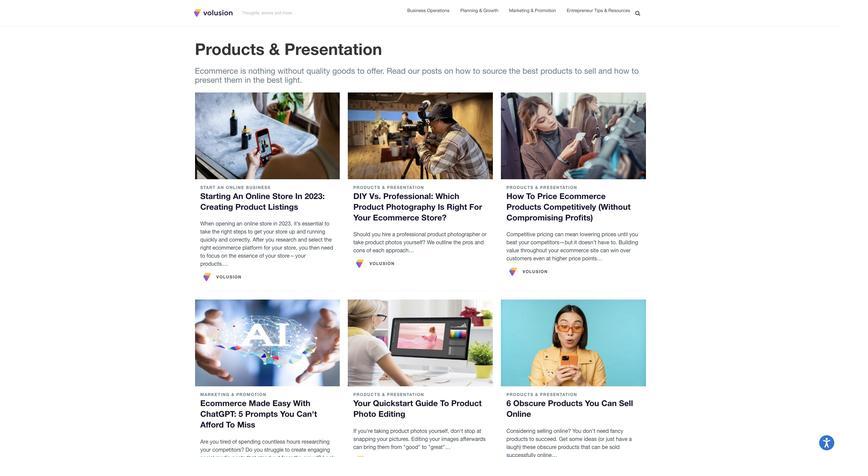 Task type: describe. For each thing, give the bounding box(es) containing it.
which
[[435, 192, 459, 201]]

should
[[353, 232, 370, 238]]

products & presentation diy vs. professional: which product photography is right for your ecommerce store?
[[353, 185, 482, 223]]

outline
[[436, 240, 452, 246]]

countless
[[262, 439, 285, 445]]

miss
[[237, 421, 255, 430]]

presentation for products & presentation diy vs. professional: which product photography is right for your ecommerce store?
[[387, 185, 424, 190]]

product inside start an online business starting an online store in 2023: creating product listings
[[235, 202, 266, 212]]

snapping
[[353, 437, 376, 443]]

considering selling online? you don't need fancy products to succeed. get some ideas (or just have a laugh) these obscure products that can be sold successfully online…
[[506, 429, 632, 458]]

store,
[[284, 245, 297, 251]]

products & presentation
[[195, 39, 382, 58]]

struggle
[[264, 447, 284, 453]]

win
[[610, 248, 619, 254]]

profits)
[[565, 213, 593, 223]]

and right quickly
[[219, 237, 228, 243]]

the left essence
[[229, 253, 236, 259]]

correctly.
[[229, 237, 251, 243]]

throughout
[[521, 248, 547, 254]]

to inside products & presentation how to price ecommerce products competitively (without compromising profits)
[[526, 192, 535, 201]]

steps
[[233, 229, 246, 235]]

price
[[537, 192, 557, 201]]

products down how
[[506, 202, 541, 212]]

sell
[[584, 66, 596, 75]]

professional:
[[383, 192, 433, 201]]

easy
[[272, 399, 291, 409]]

competitors—but
[[531, 240, 573, 246]]

and inside should you hire a professional product photographer or take product photos yourself? we outline the pros and cons of each approach…
[[475, 240, 484, 246]]

mean
[[565, 232, 578, 238]]

1 vertical spatial store
[[275, 229, 287, 235]]

and inside the 'ecommerce is nothing without quality goods to offer. read our posts on how to source the best products to sell and how to present them in the best light.'
[[598, 66, 612, 75]]

do
[[246, 447, 252, 453]]

planning
[[460, 8, 478, 13]]

select
[[308, 237, 323, 243]]

ecommerce inside products & presentation how to price ecommerce products competitively (without compromising profits)
[[559, 192, 606, 201]]

product for diy
[[353, 202, 384, 212]]

is
[[438, 202, 444, 212]]

& for products & presentation how to price ecommerce products competitively (without compromising profits)
[[535, 185, 538, 190]]

products for products & presentation 6 obscure products you can sell online
[[506, 393, 534, 398]]

stories
[[261, 11, 273, 15]]

you inside marketing & promotion ecommerce made easy with chatgpt: 5 prompts you can't afford to miss
[[280, 410, 294, 419]]

ecommerce inside marketing & promotion ecommerce made easy with chatgpt: 5 prompts you can't afford to miss
[[200, 399, 247, 409]]

competitors?
[[212, 447, 244, 453]]

your down competitors—but
[[548, 248, 559, 254]]

competitive
[[506, 232, 535, 238]]

compromising
[[506, 213, 563, 223]]

a inside should you hire a professional product photographer or take product photos yourself? we outline the pros and cons of each approach…
[[392, 232, 395, 238]]

more.
[[282, 11, 293, 15]]

opening
[[216, 221, 235, 227]]

& for marketing & promotion ecommerce made easy with chatgpt: 5 prompts you can't afford to miss
[[231, 393, 235, 398]]

how to price ecommerce products competitively (without compromising profits) image
[[501, 93, 646, 180]]

(or
[[598, 437, 604, 443]]

pros
[[462, 240, 473, 246]]

pricing
[[537, 232, 553, 238]]

your inside "products & presentation diy vs. professional: which product photography is right for your ecommerce store?"
[[353, 213, 371, 223]]

laugh)
[[506, 445, 521, 451]]

building
[[619, 240, 638, 246]]

them inside the 'ecommerce is nothing without quality goods to offer. read our posts on how to source the best products to sell and how to present them in the best light.'
[[224, 75, 242, 84]]

afterwards
[[460, 437, 486, 443]]

taking
[[374, 429, 389, 435]]

0 vertical spatial store
[[260, 221, 272, 227]]

stop
[[464, 429, 475, 435]]

& for marketing & promotion
[[531, 8, 534, 13]]

stand
[[257, 455, 271, 458]]

start
[[200, 185, 216, 190]]

the up quickly
[[212, 229, 220, 235]]

resources
[[608, 8, 630, 13]]

1 vertical spatial right
[[200, 245, 211, 251]]

considering
[[506, 429, 535, 435]]

quality
[[306, 66, 330, 75]]

volusion for diy vs. professional: which product photography is right for your ecommerce store?
[[369, 261, 395, 266]]

you inside competitive pricing can mean lowering prices until you beat your competitors—but it doesn't have to. building value throughout your ecommerce site can win over customers even at higher price points…
[[629, 232, 638, 238]]

volusion link for how to price ecommerce products competitively (without compromising profits)
[[506, 266, 548, 279]]

vs.
[[369, 192, 381, 201]]

light.
[[285, 75, 302, 84]]

0 horizontal spatial online
[[226, 185, 244, 190]]

selling
[[537, 429, 552, 435]]

products for products & presentation your quickstart guide to product photo editing
[[353, 393, 380, 398]]

volusion link for starting an online store in 2023: creating product listings
[[200, 271, 242, 284]]

posts inside the 'ecommerce is nothing without quality goods to offer. read our posts on how to source the best products to sell and how to present them in the best light.'
[[422, 66, 442, 75]]

hire
[[382, 232, 391, 238]]

5
[[238, 410, 243, 419]]

competitively
[[543, 202, 596, 212]]

start an online business starting an online store in 2023: creating product listings
[[200, 185, 325, 212]]

1 horizontal spatial best
[[523, 66, 538, 75]]

after
[[253, 237, 264, 243]]

can up competitors—but
[[555, 232, 563, 238]]

that inside are you tired of spending countless hours researching your competitors? do you struggle to create engaging social media posts that stand out from the crowd? lo
[[247, 455, 256, 458]]

0 vertical spatial right
[[221, 229, 232, 235]]

can left win
[[600, 248, 609, 254]]

until
[[618, 232, 628, 238]]

points…
[[582, 256, 602, 262]]

presentation for products & presentation your quickstart guide to product photo editing
[[387, 393, 424, 398]]

present
[[195, 75, 222, 84]]

"great"…
[[428, 445, 450, 451]]

don't inside if you're taking product photos yourself, don't stop at snapping your pictures. editing your images afterwards can bring them from "good" to "great"…
[[451, 429, 463, 435]]

to inside marketing & promotion ecommerce made easy with chatgpt: 5 prompts you can't afford to miss
[[226, 421, 235, 430]]

it's
[[294, 221, 300, 227]]

read
[[387, 66, 406, 75]]

of inside when opening an online store in 2023, it's essential to take the right steps to get your store up and running quickly and correctly. after you research and select the right ecommerce platform for your store, you then need to focus on the essence of your store – your products.…
[[259, 253, 264, 259]]

essence
[[238, 253, 258, 259]]

in inside the 'ecommerce is nothing without quality goods to offer. read our posts on how to source the best products to sell and how to present them in the best light.'
[[245, 75, 251, 84]]

site
[[590, 248, 599, 254]]

over
[[620, 248, 631, 254]]

and left select
[[298, 237, 307, 243]]

on inside when opening an online store in 2023, it's essential to take the right steps to get your store up and running quickly and correctly. after you research and select the right ecommerce platform for your store, you then need to focus on the essence of your store – your products.…
[[221, 253, 227, 259]]

your quickstart guide to product photo editing image
[[348, 300, 493, 387]]

(without
[[598, 202, 631, 212]]

research
[[276, 237, 296, 243]]

you inside "products & presentation 6 obscure products you can sell online"
[[585, 399, 599, 409]]

2 how from the left
[[614, 66, 629, 75]]

ecommerce inside the 'ecommerce is nothing without quality goods to offer. read our posts on how to source the best products to sell and how to present them in the best light.'
[[195, 66, 238, 75]]

you right are
[[210, 439, 219, 445]]

hours
[[287, 439, 300, 445]]

to.
[[611, 240, 617, 246]]

products up online?
[[548, 399, 583, 409]]

products for products & presentation how to price ecommerce products competitively (without compromising profits)
[[506, 185, 534, 190]]

take inside when opening an online store in 2023, it's essential to take the right steps to get your store up and running quickly and correctly. after you research and select the right ecommerce platform for your store, you then need to focus on the essence of your store – your products.…
[[200, 229, 211, 235]]

products for products & presentation diy vs. professional: which product photography is right for your ecommerce store?
[[353, 185, 380, 190]]

in inside when opening an online store in 2023, it's essential to take the right steps to get your store up and running quickly and correctly. after you research and select the right ecommerce platform for your store, you then need to focus on the essence of your store – your products.…
[[273, 221, 277, 227]]

prices
[[602, 232, 616, 238]]

yourself?
[[404, 240, 425, 246]]

you up stand
[[254, 447, 263, 453]]

of inside should you hire a professional product photographer or take product photos yourself? we outline the pros and cons of each approach…
[[366, 248, 371, 254]]

fancy
[[610, 429, 623, 435]]

2 vertical spatial store
[[277, 253, 290, 259]]

ecommerce inside "products & presentation diy vs. professional: which product photography is right for your ecommerce store?"
[[373, 213, 419, 223]]

is
[[240, 66, 246, 75]]

presentation for products & presentation how to price ecommerce products competitively (without compromising profits)
[[540, 185, 577, 190]]

the right select
[[324, 237, 332, 243]]

2023,
[[279, 221, 292, 227]]

competitive pricing can mean lowering prices until you beat your competitors—but it doesn't have to. building value throughout your ecommerce site can win over customers even at higher price points…
[[506, 232, 638, 262]]

customers
[[506, 256, 532, 262]]

presentation for products & presentation 6 obscure products you can sell online
[[540, 393, 577, 398]]

promotion for marketing & promotion
[[535, 8, 556, 13]]

photos inside should you hire a professional product photographer or take product photos yourself? we outline the pros and cons of each approach…
[[385, 240, 402, 246]]

ecommerce is nothing without quality goods to offer. read our posts on how to source the best products to sell and how to present them in the best light.
[[195, 66, 639, 84]]

yourself,
[[429, 429, 449, 435]]

our
[[408, 66, 420, 75]]

products for products & presentation
[[195, 39, 264, 58]]

from inside if you're taking product photos yourself, don't stop at snapping your pictures. editing your images afterwards can bring them from "good" to "great"…
[[391, 445, 402, 451]]

ecommerce inside competitive pricing can mean lowering prices until you beat your competitors—but it doesn't have to. building value throughout your ecommerce site can win over customers even at higher price points…
[[560, 248, 589, 254]]

products & presentation your quickstart guide to product photo editing
[[353, 393, 482, 419]]

you left then
[[299, 245, 308, 251]]

have inside competitive pricing can mean lowering prices until you beat your competitors—but it doesn't have to. building value throughout your ecommerce site can win over customers even at higher price points…
[[598, 240, 609, 246]]

and left more.
[[275, 11, 281, 15]]

platform
[[242, 245, 262, 251]]

marketing & promotion link
[[509, 7, 556, 14]]

be
[[602, 445, 608, 451]]

to inside products & presentation your quickstart guide to product photo editing
[[440, 399, 449, 409]]

growth
[[483, 8, 498, 13]]

tired
[[220, 439, 231, 445]]

"good"
[[403, 445, 420, 451]]

on inside the 'ecommerce is nothing without quality goods to offer. read our posts on how to source the best products to sell and how to present them in the best light.'
[[444, 66, 453, 75]]

& for planning & growth
[[479, 8, 482, 13]]

your down research
[[272, 245, 282, 251]]

for inside "products & presentation diy vs. professional: which product photography is right for your ecommerce store?"
[[469, 202, 482, 212]]

& inside "link"
[[604, 8, 607, 13]]

1 vertical spatial products
[[506, 437, 528, 443]]

volusion link for diy vs. professional: which product photography is right for your ecommerce store?
[[353, 258, 395, 271]]

editing inside if you're taking product photos yourself, don't stop at snapping your pictures. editing your images afterwards can bring them from "good" to "great"…
[[411, 437, 428, 443]]

diy vs. professional: which product photography is right for your ecommerce store? image
[[348, 93, 493, 180]]



Task type: locate. For each thing, give the bounding box(es) containing it.
business inside "link"
[[407, 8, 426, 13]]

volusion for how to price ecommerce products competitively (without compromising profits)
[[523, 269, 548, 275]]

& for products & presentation 6 obscure products you can sell online
[[535, 393, 538, 398]]

cons
[[353, 248, 365, 254]]

product up 'online'
[[235, 202, 266, 212]]

how left source
[[456, 66, 471, 75]]

0 horizontal spatial that
[[247, 455, 256, 458]]

0 horizontal spatial from
[[282, 455, 293, 458]]

1 vertical spatial have
[[616, 437, 627, 443]]

online?
[[554, 429, 571, 435]]

1 horizontal spatial product
[[353, 202, 384, 212]]

ecommerce
[[212, 245, 241, 251], [560, 248, 589, 254]]

1 your from the top
[[353, 213, 371, 223]]

can inside considering selling online? you don't need fancy products to succeed. get some ideas (or just have a laugh) these obscure products that can be sold successfully online…
[[592, 445, 600, 451]]

an inside when opening an online store in 2023, it's essential to take the right steps to get your store up and running quickly and correctly. after you research and select the right ecommerce platform for your store, you then need to focus on the essence of your store – your products.…
[[236, 221, 242, 227]]

2 horizontal spatial in
[[295, 192, 302, 201]]

volusion link down each at the bottom left of page
[[353, 258, 395, 271]]

1 vertical spatial volusion
[[523, 269, 548, 275]]

ecommerce down correctly.
[[212, 245, 241, 251]]

0 horizontal spatial product
[[365, 240, 384, 246]]

1 horizontal spatial business
[[407, 8, 426, 13]]

0 vertical spatial posts
[[422, 66, 442, 75]]

your down yourself,
[[429, 437, 440, 443]]

1 vertical spatial promotion
[[236, 393, 266, 398]]

your inside are you tired of spending countless hours researching your competitors? do you struggle to create engaging social media posts that stand out from the crowd? lo
[[200, 447, 211, 453]]

and down it's
[[297, 229, 306, 235]]

1 horizontal spatial photos
[[410, 429, 427, 435]]

can inside if you're taking product photos yourself, don't stop at snapping your pictures. editing your images afterwards can bring them from "good" to "great"…
[[353, 445, 362, 451]]

for inside when opening an online store in 2023, it's essential to take the right steps to get your store up and running quickly and correctly. after you research and select the right ecommerce platform for your store, you then need to focus on the essence of your store – your products.…
[[264, 245, 270, 251]]

products up photo
[[353, 393, 380, 398]]

0 horizontal spatial have
[[598, 240, 609, 246]]

lowering
[[580, 232, 600, 238]]

at inside competitive pricing can mean lowering prices until you beat your competitors—but it doesn't have to. building value throughout your ecommerce site can win over customers even at higher price points…
[[546, 256, 551, 262]]

1 horizontal spatial promotion
[[535, 8, 556, 13]]

presentation inside "products & presentation diy vs. professional: which product photography is right for your ecommerce store?"
[[387, 185, 424, 190]]

2 vertical spatial products
[[558, 445, 579, 451]]

products inside the 'ecommerce is nothing without quality goods to offer. read our posts on how to source the best products to sell and how to present them in the best light.'
[[540, 66, 573, 75]]

out
[[272, 455, 280, 458]]

2 don't from the left
[[583, 429, 595, 435]]

presentation up quickstart
[[387, 393, 424, 398]]

volusion link down customers
[[506, 266, 548, 279]]

0 horizontal spatial right
[[200, 245, 211, 251]]

your up should
[[353, 213, 371, 223]]

marketing & promotion ecommerce made easy with chatgpt: 5 prompts you can't afford to miss
[[200, 393, 317, 430]]

editing up "good"
[[411, 437, 428, 443]]

researching
[[302, 439, 330, 445]]

2 horizontal spatial online
[[506, 410, 531, 419]]

–
[[291, 253, 294, 259]]

you
[[585, 399, 599, 409], [280, 410, 294, 419], [572, 429, 581, 435]]

up
[[289, 229, 295, 235]]

1 horizontal spatial of
[[259, 253, 264, 259]]

to
[[357, 66, 364, 75], [473, 66, 480, 75], [575, 66, 582, 75], [632, 66, 639, 75], [526, 192, 535, 201], [325, 221, 329, 227], [248, 229, 253, 235], [200, 253, 205, 259], [440, 399, 449, 409], [226, 421, 235, 430], [529, 437, 534, 443], [422, 445, 427, 451], [285, 447, 290, 453]]

the inside are you tired of spending countless hours researching your competitors? do you struggle to create engaging social media posts that stand out from the crowd? lo
[[294, 455, 302, 458]]

goods
[[332, 66, 355, 75]]

in inside start an online business starting an online store in 2023: creating product listings
[[295, 192, 302, 201]]

1 horizontal spatial editing
[[411, 437, 428, 443]]

them inside if you're taking product photos yourself, don't stop at snapping your pictures. editing your images afterwards can bring them from "good" to "great"…
[[377, 445, 389, 451]]

price
[[569, 256, 581, 262]]

1 horizontal spatial right
[[221, 229, 232, 235]]

listings
[[268, 202, 298, 212]]

that down do
[[247, 455, 256, 458]]

products inside "products & presentation diy vs. professional: which product photography is right for your ecommerce store?"
[[353, 185, 380, 190]]

can
[[601, 399, 617, 409]]

a inside considering selling online? you don't need fancy products to succeed. get some ideas (or just have a laugh) these obscure products that can be sold successfully online…
[[629, 437, 632, 443]]

0 vertical spatial business
[[407, 8, 426, 13]]

running
[[307, 229, 325, 235]]

value
[[506, 248, 519, 254]]

0 horizontal spatial promotion
[[236, 393, 266, 398]]

from inside are you tired of spending countless hours researching your competitors? do you struggle to create engaging social media posts that stand out from the crowd? lo
[[282, 455, 293, 458]]

your right –
[[295, 253, 306, 259]]

have down fancy
[[616, 437, 627, 443]]

1 how from the left
[[456, 66, 471, 75]]

that inside considering selling online? you don't need fancy products to succeed. get some ideas (or just have a laugh) these obscure products that can be sold successfully online…
[[581, 445, 590, 451]]

product up stop
[[451, 399, 482, 409]]

images
[[441, 437, 459, 443]]

online up starting
[[226, 185, 244, 190]]

are you tired of spending countless hours researching your competitors? do you struggle to create engaging social media posts that stand out from the crowd? lo
[[200, 439, 334, 458]]

for
[[469, 202, 482, 212], [264, 245, 270, 251]]

online down "6"
[[506, 410, 531, 419]]

the down create
[[294, 455, 302, 458]]

2 vertical spatial product
[[390, 429, 409, 435]]

how right sell
[[614, 66, 629, 75]]

right down opening
[[221, 229, 232, 235]]

1 horizontal spatial at
[[546, 256, 551, 262]]

at
[[546, 256, 551, 262], [477, 429, 481, 435]]

marketing up chatgpt:
[[200, 393, 230, 398]]

0 vertical spatial product
[[427, 232, 446, 238]]

promotion inside marketing & promotion ecommerce made easy with chatgpt: 5 prompts you can't afford to miss
[[236, 393, 266, 398]]

posts inside are you tired of spending countless hours researching your competitors? do you struggle to create engaging social media posts that stand out from the crowd? lo
[[232, 455, 245, 458]]

take up cons
[[353, 240, 364, 246]]

and right sell
[[598, 66, 612, 75]]

products & presentation 6 obscure products you can sell online
[[506, 393, 633, 419]]

& inside "products & presentation diy vs. professional: which product photography is right for your ecommerce store?"
[[382, 185, 385, 190]]

1 vertical spatial an
[[233, 192, 243, 201]]

to inside are you tired of spending countless hours researching your competitors? do you struggle to create engaging social media posts that stand out from the crowd? lo
[[285, 447, 290, 453]]

can
[[555, 232, 563, 238], [600, 248, 609, 254], [353, 445, 362, 451], [592, 445, 600, 451]]

volusion link down products.…
[[200, 271, 242, 284]]

0 horizontal spatial how
[[456, 66, 471, 75]]

open accessibe: accessibility options, statement and help image
[[823, 439, 830, 449]]

products.…
[[200, 261, 229, 267]]

chatgpt:
[[200, 410, 236, 419]]

0 horizontal spatial best
[[267, 75, 282, 84]]

0 vertical spatial take
[[200, 229, 211, 235]]

to inside if you're taking product photos yourself, don't stop at snapping your pictures. editing your images afterwards can bring them from "good" to "great"…
[[422, 445, 427, 451]]

right
[[221, 229, 232, 235], [200, 245, 211, 251]]

take down when
[[200, 229, 211, 235]]

that
[[581, 445, 590, 451], [247, 455, 256, 458]]

diy
[[353, 192, 367, 201]]

you left hire at the left bottom of the page
[[372, 232, 381, 238]]

2 horizontal spatial volusion link
[[506, 266, 548, 279]]

don't up ideas
[[583, 429, 595, 435]]

crowd?
[[303, 455, 321, 458]]

a right hire at the left bottom of the page
[[392, 232, 395, 238]]

online
[[244, 221, 258, 227]]

of right tired on the bottom of the page
[[232, 439, 237, 445]]

focus
[[207, 253, 220, 259]]

presentation up goods
[[284, 39, 382, 58]]

product up each at the bottom left of page
[[365, 240, 384, 246]]

store down 2023,
[[275, 229, 287, 235]]

1 vertical spatial photos
[[410, 429, 427, 435]]

store left –
[[277, 253, 290, 259]]

1 vertical spatial from
[[282, 455, 293, 458]]

can't
[[297, 410, 317, 419]]

take inside should you hire a professional product photographer or take product photos yourself? we outline the pros and cons of each approach…
[[353, 240, 364, 246]]

without
[[278, 66, 304, 75]]

starting an online store in 2023: creating product listings image
[[195, 93, 340, 180]]

presentation up professional:
[[387, 185, 424, 190]]

1 vertical spatial a
[[629, 437, 632, 443]]

product
[[235, 202, 266, 212], [353, 202, 384, 212], [451, 399, 482, 409]]

0 horizontal spatial at
[[477, 429, 481, 435]]

1 horizontal spatial how
[[614, 66, 629, 75]]

0 horizontal spatial take
[[200, 229, 211, 235]]

you right after
[[266, 237, 274, 243]]

your inside products & presentation your quickstart guide to product photo editing
[[353, 399, 371, 409]]

ecommerce left the is
[[195, 66, 238, 75]]

0 vertical spatial volusion
[[369, 261, 395, 266]]

1 vertical spatial at
[[477, 429, 481, 435]]

1 vertical spatial you
[[280, 410, 294, 419]]

& for products & presentation your quickstart guide to product photo editing
[[382, 393, 385, 398]]

0 vertical spatial in
[[245, 75, 251, 84]]

your left –
[[265, 253, 276, 259]]

products up the 'diy'
[[353, 185, 380, 190]]

0 horizontal spatial volusion link
[[200, 271, 242, 284]]

promotion
[[535, 8, 556, 13], [236, 393, 266, 398]]

0 horizontal spatial editing
[[378, 410, 405, 419]]

get
[[559, 437, 568, 443]]

1 vertical spatial business
[[246, 185, 271, 190]]

editing down quickstart
[[378, 410, 405, 419]]

editing inside products & presentation your quickstart guide to product photo editing
[[378, 410, 405, 419]]

volusion link
[[353, 258, 395, 271], [506, 266, 548, 279], [200, 271, 242, 284]]

0 horizontal spatial a
[[392, 232, 395, 238]]

to inside considering selling online? you don't need fancy products to succeed. get some ideas (or just have a laugh) these obscure products that can be sold successfully online…
[[529, 437, 534, 443]]

1 vertical spatial on
[[221, 253, 227, 259]]

& inside "products & presentation 6 obscure products you can sell online"
[[535, 393, 538, 398]]

product up 'pictures.'
[[390, 429, 409, 435]]

and down the or
[[475, 240, 484, 246]]

an up starting
[[217, 185, 224, 190]]

presentation inside products & presentation how to price ecommerce products competitively (without compromising profits)
[[540, 185, 577, 190]]

1 horizontal spatial a
[[629, 437, 632, 443]]

2 vertical spatial an
[[236, 221, 242, 227]]

you
[[372, 232, 381, 238], [629, 232, 638, 238], [266, 237, 274, 243], [299, 245, 308, 251], [210, 439, 219, 445], [254, 447, 263, 453]]

1 vertical spatial marketing
[[200, 393, 230, 398]]

& inside marketing & promotion ecommerce made easy with chatgpt: 5 prompts you can't afford to miss
[[231, 393, 235, 398]]

products inside products & presentation your quickstart guide to product photo editing
[[353, 393, 380, 398]]

create
[[291, 447, 306, 453]]

0 horizontal spatial them
[[224, 75, 242, 84]]

0 horizontal spatial product
[[235, 202, 266, 212]]

ecommerce up chatgpt:
[[200, 399, 247, 409]]

nothing
[[248, 66, 275, 75]]

business inside start an online business starting an online store in 2023: creating product listings
[[246, 185, 271, 190]]

online inside "products & presentation 6 obscure products you can sell online"
[[506, 410, 531, 419]]

0 horizontal spatial for
[[264, 245, 270, 251]]

ecommerce down photography
[[373, 213, 419, 223]]

& inside products & presentation your quickstart guide to product photo editing
[[382, 393, 385, 398]]

need up (or
[[597, 429, 609, 435]]

higher
[[552, 256, 567, 262]]

just
[[606, 437, 614, 443]]

afford
[[200, 421, 224, 430]]

store
[[260, 221, 272, 227], [275, 229, 287, 235], [277, 253, 290, 259]]

offer.
[[367, 66, 384, 75]]

& for products & presentation diy vs. professional: which product photography is right for your ecommerce store?
[[382, 185, 385, 190]]

2 horizontal spatial product
[[427, 232, 446, 238]]

1 horizontal spatial volusion link
[[353, 258, 395, 271]]

products up obscure
[[506, 393, 534, 398]]

planning & growth link
[[460, 7, 498, 14]]

1 horizontal spatial posts
[[422, 66, 442, 75]]

1 vertical spatial take
[[353, 240, 364, 246]]

for right "right"
[[469, 202, 482, 212]]

1 vertical spatial for
[[264, 245, 270, 251]]

1 don't from the left
[[451, 429, 463, 435]]

product inside "products & presentation diy vs. professional: which product photography is right for your ecommerce store?"
[[353, 202, 384, 212]]

you inside should you hire a professional product photographer or take product photos yourself? we outline the pros and cons of each approach…
[[372, 232, 381, 238]]

0 horizontal spatial volusion
[[216, 275, 242, 280]]

volusion down each at the bottom left of page
[[369, 261, 395, 266]]

entrepreneur tips & resources link
[[567, 7, 630, 15]]

ecommerce up competitively
[[559, 192, 606, 201]]

of right cons
[[366, 248, 371, 254]]

ecommerce made easy with chatgpt: 5 prompts you can't afford to miss image
[[195, 300, 340, 387]]

0 vertical spatial online
[[226, 185, 244, 190]]

have inside considering selling online? you don't need fancy products to succeed. get some ideas (or just have a laugh) these obscure products that can be sold successfully online…
[[616, 437, 627, 443]]

at inside if you're taking product photos yourself, don't stop at snapping your pictures. editing your images afterwards can bring them from "good" to "great"…
[[477, 429, 481, 435]]

marketing
[[509, 8, 529, 13], [200, 393, 230, 398]]

0 vertical spatial from
[[391, 445, 402, 451]]

0 vertical spatial you
[[585, 399, 599, 409]]

1 vertical spatial need
[[597, 429, 609, 435]]

volusion for starting an online store in 2023: creating product listings
[[216, 275, 242, 280]]

business operations link
[[407, 7, 450, 14]]

2 horizontal spatial you
[[585, 399, 599, 409]]

of down platform
[[259, 253, 264, 259]]

for down after
[[264, 245, 270, 251]]

posts down competitors?
[[232, 455, 245, 458]]

can down "snapping"
[[353, 445, 362, 451]]

1 vertical spatial in
[[295, 192, 302, 201]]

products up the is
[[195, 39, 264, 58]]

ecommerce up price at the bottom right
[[560, 248, 589, 254]]

volusion
[[369, 261, 395, 266], [523, 269, 548, 275], [216, 275, 242, 280]]

product up we
[[427, 232, 446, 238]]

marketing for marketing & promotion ecommerce made easy with chatgpt: 5 prompts you can't afford to miss
[[200, 393, 230, 398]]

need inside considering selling online? you don't need fancy products to succeed. get some ideas (or just have a laugh) these obscure products that can be sold successfully online…
[[597, 429, 609, 435]]

product for your
[[451, 399, 482, 409]]

2 horizontal spatial of
[[366, 248, 371, 254]]

product
[[427, 232, 446, 238], [365, 240, 384, 246], [390, 429, 409, 435]]

marketing for marketing & promotion
[[509, 8, 529, 13]]

marketing inside marketing & promotion ecommerce made easy with chatgpt: 5 prompts you can't afford to miss
[[200, 393, 230, 398]]

bring
[[364, 445, 376, 451]]

1 vertical spatial them
[[377, 445, 389, 451]]

business left operations
[[407, 8, 426, 13]]

2 your from the top
[[353, 399, 371, 409]]

1 horizontal spatial don't
[[583, 429, 595, 435]]

quickstart
[[373, 399, 413, 409]]

product inside products & presentation your quickstart guide to product photo editing
[[451, 399, 482, 409]]

a right just
[[629, 437, 632, 443]]

your up photo
[[353, 399, 371, 409]]

when opening an online store in 2023, it's essential to take the right steps to get your store up and running quickly and correctly. after you research and select the right ecommerce platform for your store, you then need to focus on the essence of your store – your products.…
[[200, 221, 333, 267]]

of inside are you tired of spending countless hours researching your competitors? do you struggle to create engaging social media posts that stand out from the crowd? lo
[[232, 439, 237, 445]]

presentation for products & presentation
[[284, 39, 382, 58]]

you inside considering selling online? you don't need fancy products to succeed. get some ideas (or just have a laugh) these obscure products that can be sold successfully online…
[[572, 429, 581, 435]]

0 vertical spatial at
[[546, 256, 551, 262]]

1 horizontal spatial from
[[391, 445, 402, 451]]

photos inside if you're taking product photos yourself, don't stop at snapping your pictures. editing your images afterwards can bring them from "good" to "great"…
[[410, 429, 427, 435]]

1 horizontal spatial that
[[581, 445, 590, 451]]

0 vertical spatial on
[[444, 66, 453, 75]]

1 vertical spatial online
[[245, 192, 270, 201]]

1 horizontal spatial in
[[273, 221, 277, 227]]

the inside should you hire a professional product photographer or take product photos yourself? we outline the pros and cons of each approach…
[[453, 240, 461, 246]]

& for products & presentation
[[269, 39, 280, 58]]

0 horizontal spatial need
[[321, 245, 333, 251]]

2 horizontal spatial product
[[451, 399, 482, 409]]

creating
[[200, 202, 233, 212]]

0 vertical spatial your
[[353, 213, 371, 223]]

search image
[[635, 10, 640, 16]]

your down 'taking'
[[377, 437, 388, 443]]

photos
[[385, 240, 402, 246], [410, 429, 427, 435]]

have down prices
[[598, 240, 609, 246]]

your
[[353, 213, 371, 223], [353, 399, 371, 409]]

presentation
[[284, 39, 382, 58], [387, 185, 424, 190], [540, 185, 577, 190], [387, 393, 424, 398], [540, 393, 577, 398]]

you up the building
[[629, 232, 638, 238]]

the right the is
[[253, 75, 264, 84]]

operations
[[427, 8, 450, 13]]

your right get on the left
[[263, 229, 274, 235]]

1 horizontal spatial you
[[572, 429, 581, 435]]

them right present
[[224, 75, 242, 84]]

made
[[249, 399, 270, 409]]

them right bring
[[377, 445, 389, 451]]

from down 'pictures.'
[[391, 445, 402, 451]]

1 horizontal spatial have
[[616, 437, 627, 443]]

marketing right growth
[[509, 8, 529, 13]]

2 vertical spatial online
[[506, 410, 531, 419]]

photos up approach…
[[385, 240, 402, 246]]

1 horizontal spatial product
[[390, 429, 409, 435]]

business
[[407, 8, 426, 13], [246, 185, 271, 190]]

product inside if you're taking product photos yourself, don't stop at snapping your pictures. editing your images afterwards can bring them from "good" to "great"…
[[390, 429, 409, 435]]

0 horizontal spatial on
[[221, 253, 227, 259]]

presentation up price
[[540, 185, 577, 190]]

online…
[[537, 453, 557, 458]]

you left can
[[585, 399, 599, 409]]

if
[[353, 429, 356, 435]]

6 obscure products you can sell online image
[[501, 300, 646, 387]]

product down "vs."
[[353, 202, 384, 212]]

right
[[447, 202, 467, 212]]

store up get on the left
[[260, 221, 272, 227]]

your down competitive
[[519, 240, 529, 246]]

take
[[200, 229, 211, 235], [353, 240, 364, 246]]

0 vertical spatial editing
[[378, 410, 405, 419]]

0 vertical spatial marketing
[[509, 8, 529, 13]]

photos up "good"
[[410, 429, 427, 435]]

don't inside considering selling online? you don't need fancy products to succeed. get some ideas (or just have a laugh) these obscure products that can be sold successfully online…
[[583, 429, 595, 435]]

the right source
[[509, 66, 520, 75]]

guide
[[415, 399, 438, 409]]

0 horizontal spatial posts
[[232, 455, 245, 458]]

business up listings
[[246, 185, 271, 190]]

& inside products & presentation how to price ecommerce products competitively (without compromising profits)
[[535, 185, 538, 190]]

0 vertical spatial promotion
[[535, 8, 556, 13]]

0 horizontal spatial ecommerce
[[212, 245, 241, 251]]

have
[[598, 240, 609, 246], [616, 437, 627, 443]]

you up "some"
[[572, 429, 581, 435]]

online left store
[[245, 192, 270, 201]]

1 horizontal spatial need
[[597, 429, 609, 435]]

should you hire a professional product photographer or take product photos yourself? we outline the pros and cons of each approach…
[[353, 232, 486, 254]]

you down the easy on the left of the page
[[280, 410, 294, 419]]

0 horizontal spatial of
[[232, 439, 237, 445]]

it
[[574, 240, 577, 246]]

on
[[444, 66, 453, 75], [221, 253, 227, 259]]

ecommerce inside when opening an online store in 2023, it's essential to take the right steps to get your store up and running quickly and correctly. after you research and select the right ecommerce platform for your store, you then need to focus on the essence of your store – your products.…
[[212, 245, 241, 251]]

presentation inside products & presentation your quickstart guide to product photo editing
[[387, 393, 424, 398]]

the down photographer
[[453, 240, 461, 246]]

1 horizontal spatial ecommerce
[[560, 248, 589, 254]]

posts right our
[[422, 66, 442, 75]]

photographer
[[447, 232, 480, 238]]

your
[[263, 229, 274, 235], [519, 240, 529, 246], [272, 245, 282, 251], [548, 248, 559, 254], [265, 253, 276, 259], [295, 253, 306, 259], [377, 437, 388, 443], [429, 437, 440, 443], [200, 447, 211, 453]]

right down quickly
[[200, 245, 211, 251]]

that down ideas
[[581, 445, 590, 451]]

sell
[[619, 399, 633, 409]]

0 horizontal spatial don't
[[451, 429, 463, 435]]

at right even at right bottom
[[546, 256, 551, 262]]

0 vertical spatial an
[[217, 185, 224, 190]]

need inside when opening an online store in 2023, it's essential to take the right steps to get your store up and running quickly and correctly. after you research and select the right ecommerce platform for your store, you then need to focus on the essence of your store – your products.…
[[321, 245, 333, 251]]

can left be
[[592, 445, 600, 451]]

1 horizontal spatial marketing
[[509, 8, 529, 13]]

0 vertical spatial photos
[[385, 240, 402, 246]]

presentation inside "products & presentation 6 obscure products you can sell online"
[[540, 393, 577, 398]]

marketing & promotion
[[509, 8, 556, 13]]

1 horizontal spatial volusion
[[369, 261, 395, 266]]

promotion for marketing & promotion ecommerce made easy with chatgpt: 5 prompts you can't afford to miss
[[236, 393, 266, 398]]

2 horizontal spatial volusion
[[523, 269, 548, 275]]

products up how
[[506, 185, 534, 190]]

professional
[[397, 232, 426, 238]]

1 vertical spatial posts
[[232, 455, 245, 458]]



Task type: vqa. For each thing, say whether or not it's contained in the screenshot.
left the how
yes



